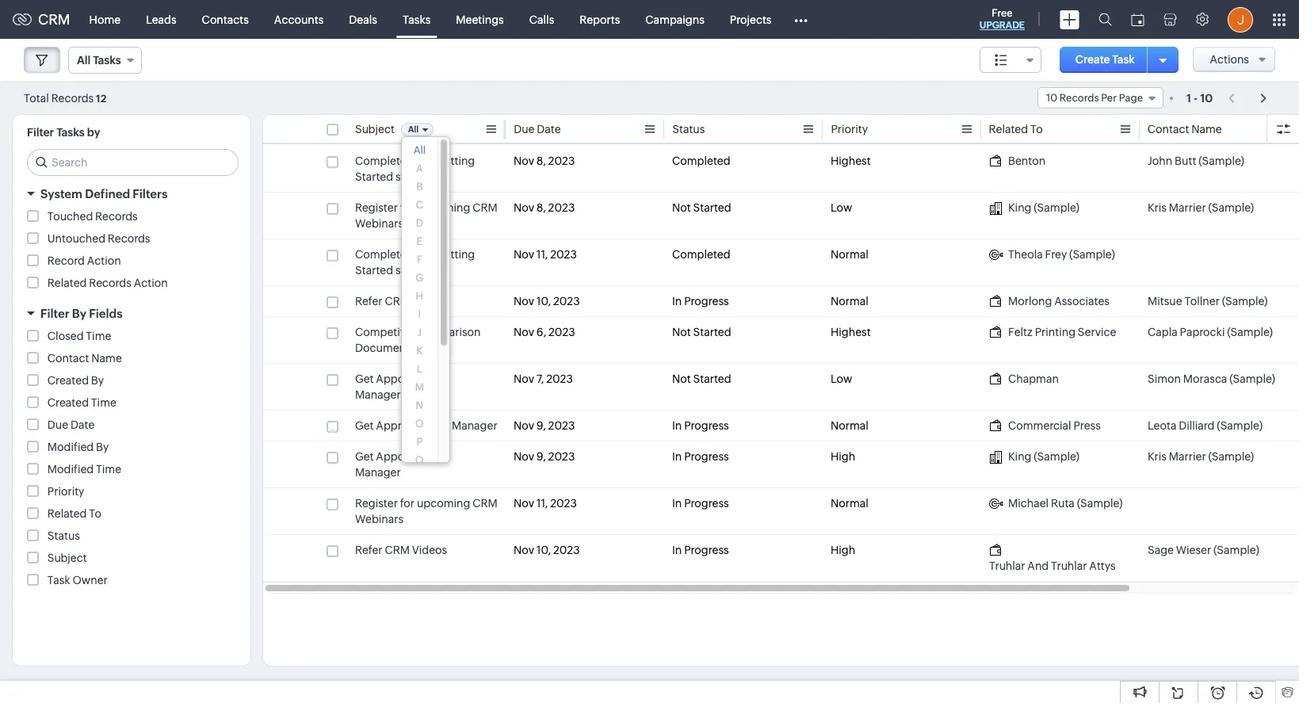Task type: describe. For each thing, give the bounding box(es) containing it.
calls
[[530, 13, 555, 26]]

search image
[[1099, 13, 1113, 26]]

2023 for feltz printing service link
[[549, 326, 576, 339]]

dilliard
[[1180, 420, 1215, 432]]

attys
[[1090, 560, 1116, 573]]

started for comparison
[[694, 326, 732, 339]]

actions
[[1211, 53, 1250, 66]]

kris marrier (sample) link for high
[[1148, 449, 1255, 465]]

defined
[[85, 187, 130, 201]]

marrier for low
[[1170, 201, 1207, 214]]

total records 12
[[24, 92, 106, 104]]

contacts
[[202, 13, 249, 26]]

m
[[415, 381, 424, 393]]

filter for filter by fields
[[40, 307, 69, 320]]

nov for feltz printing service link
[[514, 326, 535, 339]]

record action
[[47, 255, 121, 267]]

michael
[[1009, 497, 1049, 510]]

records for total
[[51, 92, 94, 104]]

g
[[416, 272, 424, 284]]

(sample) down commercial press
[[1034, 450, 1080, 463]]

2023 for benton link
[[549, 155, 575, 167]]

6,
[[537, 326, 547, 339]]

morlong
[[1009, 295, 1053, 308]]

progress for commercial press
[[685, 420, 729, 432]]

upcoming for nov 8, 2023
[[417, 201, 471, 214]]

leota
[[1148, 420, 1177, 432]]

associates
[[1055, 295, 1110, 308]]

started for apporval
[[694, 373, 732, 385]]

1 vertical spatial contact name
[[47, 352, 122, 365]]

10 records per page
[[1047, 92, 1144, 104]]

(sample) right 'paprocki'
[[1228, 326, 1274, 339]]

accounts link
[[262, 0, 337, 38]]

filter for filter tasks by
[[27, 126, 54, 139]]

high for king (sample)
[[831, 450, 856, 463]]

normal for morlong associates
[[831, 295, 869, 308]]

register for nov 11, 2023
[[355, 497, 398, 510]]

get apporval from manager for nov 7, 2023
[[355, 373, 450, 401]]

commercial
[[1009, 420, 1072, 432]]

1 vertical spatial action
[[134, 277, 168, 289]]

ruta
[[1052, 497, 1075, 510]]

system defined filters
[[40, 187, 168, 201]]

0 horizontal spatial task
[[47, 574, 70, 587]]

0 vertical spatial name
[[1192, 123, 1223, 136]]

1 vertical spatial due date
[[47, 419, 95, 431]]

Other Modules field
[[785, 7, 819, 32]]

filter tasks by
[[27, 126, 100, 139]]

created by
[[47, 374, 104, 387]]

benton link
[[990, 153, 1046, 169]]

get apporval from manager for nov 9, 2023
[[355, 450, 450, 479]]

1 horizontal spatial contact
[[1148, 123, 1190, 136]]

kris for low
[[1148, 201, 1167, 214]]

k
[[417, 345, 423, 357]]

1 - 10
[[1187, 92, 1214, 104]]

(sample) right dilliard
[[1218, 420, 1263, 432]]

Search text field
[[28, 150, 238, 175]]

meetings link
[[444, 0, 517, 38]]

nov for theola frey (sample) 'link'
[[514, 248, 535, 261]]

from for normal
[[425, 420, 450, 432]]

marrier for high
[[1170, 450, 1207, 463]]

butt
[[1175, 155, 1197, 167]]

refer for high
[[355, 544, 383, 557]]

(sample) inside "link"
[[1214, 544, 1260, 557]]

0 vertical spatial due date
[[514, 123, 561, 136]]

p
[[417, 436, 423, 448]]

7,
[[537, 373, 544, 385]]

q
[[416, 454, 424, 466]]

10 inside field
[[1047, 92, 1058, 104]]

sage wieser (sample) link
[[1148, 542, 1260, 558]]

manager for normal
[[452, 420, 498, 432]]

tasks link
[[390, 0, 444, 38]]

normal for michael ruta (sample)
[[831, 497, 869, 510]]

service
[[1078, 326, 1117, 339]]

nov 6, 2023
[[514, 326, 576, 339]]

projects
[[730, 13, 772, 26]]

h
[[416, 290, 424, 302]]

nov 10, 2023 for normal
[[514, 295, 580, 308]]

in for morlong associates
[[673, 295, 682, 308]]

(sample) right ruta
[[1078, 497, 1123, 510]]

competitor
[[355, 326, 415, 339]]

modified by
[[47, 441, 109, 454]]

michael ruta (sample)
[[1009, 497, 1123, 510]]

approval
[[376, 420, 423, 432]]

total
[[24, 92, 49, 104]]

complete for nov 8, 2023
[[355, 155, 407, 167]]

1 truhlar from the left
[[990, 560, 1026, 573]]

wieser
[[1177, 544, 1212, 557]]

1 vertical spatial to
[[89, 508, 102, 520]]

0 horizontal spatial subject
[[47, 552, 87, 565]]

complete for nov 11, 2023
[[355, 248, 407, 261]]

2023 for high's king (sample) 'link'
[[548, 450, 575, 463]]

10 Records Per Page field
[[1038, 87, 1164, 109]]

complete crm getting started steps for nov 11, 2023
[[355, 248, 475, 277]]

time for created time
[[91, 397, 116, 409]]

benton
[[1009, 155, 1046, 167]]

(sample) down john butt (sample) link at the top right of the page
[[1209, 201, 1255, 214]]

getting for nov 11, 2023
[[436, 248, 475, 261]]

nov 7, 2023
[[514, 373, 573, 385]]

nov for benton link
[[514, 155, 535, 167]]

(sample) up frey
[[1034, 201, 1080, 214]]

get apporval from manager link for nov 7, 2023
[[355, 371, 498, 403]]

closed time
[[47, 330, 111, 343]]

theola
[[1009, 248, 1044, 261]]

michael ruta (sample) link
[[990, 496, 1123, 512]]

videos for high
[[412, 544, 447, 557]]

low for chapman
[[831, 373, 853, 385]]

touched records
[[47, 210, 138, 223]]

task inside create task button
[[1113, 53, 1135, 66]]

projects link
[[718, 0, 785, 38]]

apporval for nov 9, 2023
[[376, 450, 423, 463]]

get approval from manager
[[355, 420, 498, 432]]

in progress for commercial
[[673, 420, 729, 432]]

i
[[418, 309, 421, 320]]

john butt (sample)
[[1148, 155, 1245, 167]]

create menu element
[[1051, 0, 1090, 38]]

2023 for michael ruta (sample) link
[[551, 497, 577, 510]]

f
[[417, 254, 423, 266]]

l
[[417, 363, 423, 375]]

mitsue
[[1148, 295, 1183, 308]]

(sample) inside 'link'
[[1070, 248, 1116, 261]]

morasca
[[1184, 373, 1228, 385]]

in for truhlar and truhlar attys
[[673, 544, 682, 557]]

leota dilliard (sample)
[[1148, 420, 1263, 432]]

in for michael ruta (sample)
[[673, 497, 682, 510]]

reports link
[[567, 0, 633, 38]]

leads link
[[133, 0, 189, 38]]

1 horizontal spatial 10
[[1201, 92, 1214, 104]]

sage
[[1148, 544, 1175, 557]]

1 vertical spatial due
[[47, 419, 68, 431]]

nov 11, 2023 for complete crm getting started steps
[[514, 248, 577, 261]]

refer crm videos for high
[[355, 544, 447, 557]]

created time
[[47, 397, 116, 409]]

completed for nov 8, 2023
[[673, 155, 731, 167]]

in for king (sample)
[[673, 450, 682, 463]]

12
[[96, 92, 106, 104]]

1 vertical spatial status
[[47, 530, 80, 542]]

create task
[[1076, 53, 1135, 66]]

deals link
[[337, 0, 390, 38]]

completed for nov 11, 2023
[[673, 248, 731, 261]]

nov 11, 2023 for register for upcoming crm webinars
[[514, 497, 577, 510]]

document
[[355, 342, 410, 355]]

crm link
[[13, 11, 70, 28]]

1 horizontal spatial priority
[[831, 123, 868, 136]]

2023 for theola frey (sample) 'link'
[[551, 248, 577, 261]]

filter by fields button
[[13, 300, 251, 328]]

morlong associates link
[[990, 293, 1110, 309]]

simon
[[1148, 373, 1182, 385]]

commercial press link
[[990, 418, 1101, 434]]

in for commercial press
[[673, 420, 682, 432]]

high for truhlar and truhlar attys
[[831, 544, 856, 557]]

9, for get approval from manager
[[537, 420, 546, 432]]

truhlar and truhlar attys
[[990, 560, 1116, 573]]

task owner
[[47, 574, 108, 587]]

nov for king (sample) 'link' corresponding to low
[[514, 201, 535, 214]]

8, for complete crm getting started steps
[[537, 155, 546, 167]]

king (sample) link for high
[[990, 449, 1080, 465]]

by for modified
[[96, 441, 109, 454]]

chapman link
[[990, 371, 1060, 387]]

1 horizontal spatial subject
[[355, 123, 395, 136]]

in progress for truhlar
[[673, 544, 729, 557]]

(sample) right "butt" at the top of the page
[[1199, 155, 1245, 167]]

page
[[1120, 92, 1144, 104]]

modified for modified time
[[47, 463, 94, 476]]

0 vertical spatial date
[[537, 123, 561, 136]]

deals
[[349, 13, 377, 26]]

get for high
[[355, 450, 374, 463]]

free
[[992, 7, 1013, 19]]

printing
[[1035, 326, 1076, 339]]

contacts link
[[189, 0, 262, 38]]

in progress for morlong
[[673, 295, 729, 308]]

kris for high
[[1148, 450, 1167, 463]]

record
[[47, 255, 85, 267]]

untouched records
[[47, 232, 150, 245]]

nov 10, 2023 for high
[[514, 544, 580, 557]]

1 vertical spatial contact
[[47, 352, 89, 365]]

feltz
[[1009, 326, 1033, 339]]

1 horizontal spatial related to
[[990, 123, 1044, 136]]



Task type: locate. For each thing, give the bounding box(es) containing it.
records inside field
[[1060, 92, 1100, 104]]

1 created from the top
[[47, 374, 89, 387]]

1 get from the top
[[355, 373, 374, 385]]

register for nov 8, 2023
[[355, 201, 398, 214]]

owner
[[73, 574, 108, 587]]

2 king from the top
[[1009, 450, 1032, 463]]

1 get apporval from manager link from the top
[[355, 371, 498, 403]]

3 in progress from the top
[[673, 450, 729, 463]]

2 highest from the top
[[831, 326, 871, 339]]

1 horizontal spatial action
[[134, 277, 168, 289]]

calls link
[[517, 0, 567, 38]]

2 vertical spatial time
[[96, 463, 121, 476]]

capla paprocki (sample)
[[1148, 326, 1274, 339]]

0 vertical spatial 10,
[[537, 295, 551, 308]]

1 king (sample) link from the top
[[990, 200, 1080, 216]]

related records action
[[47, 277, 168, 289]]

campaigns
[[646, 13, 705, 26]]

meetings
[[456, 13, 504, 26]]

leads
[[146, 13, 177, 26]]

upgrade
[[980, 20, 1025, 31]]

king (sample) for high
[[1009, 450, 1080, 463]]

register
[[355, 201, 398, 214], [355, 497, 398, 510]]

by
[[87, 126, 100, 139]]

getting for nov 8, 2023
[[436, 155, 475, 167]]

kris down leota
[[1148, 450, 1167, 463]]

from right o
[[425, 420, 450, 432]]

records for touched
[[95, 210, 138, 223]]

nov for morlong associates link
[[514, 295, 535, 308]]

from right m
[[426, 373, 450, 385]]

apporval down p
[[376, 450, 423, 463]]

2 register from the top
[[355, 497, 398, 510]]

4 progress from the top
[[685, 497, 729, 510]]

not
[[673, 201, 691, 214], [673, 326, 691, 339], [673, 373, 691, 385]]

time down created by
[[91, 397, 116, 409]]

create menu image
[[1060, 10, 1080, 29]]

2023 for commercial press link
[[548, 420, 575, 432]]

0 vertical spatial not started
[[673, 201, 732, 214]]

1 vertical spatial register
[[355, 497, 398, 510]]

1 complete from the top
[[355, 155, 407, 167]]

upcoming
[[417, 201, 471, 214], [417, 497, 471, 510]]

1 horizontal spatial tasks
[[93, 54, 121, 67]]

0 vertical spatial king (sample)
[[1009, 201, 1080, 214]]

manager left the q
[[355, 466, 401, 479]]

1 vertical spatial by
[[91, 374, 104, 387]]

1 register from the top
[[355, 201, 398, 214]]

king (sample) link down commercial
[[990, 449, 1080, 465]]

comparison
[[417, 326, 481, 339]]

(sample) right frey
[[1070, 248, 1116, 261]]

all for all
[[408, 125, 419, 134]]

progress for morlong associates
[[685, 295, 729, 308]]

1 vertical spatial filter
[[40, 307, 69, 320]]

related
[[990, 123, 1029, 136], [47, 277, 87, 289], [47, 508, 87, 520]]

(sample) down leota dilliard (sample) link
[[1209, 450, 1255, 463]]

register for upcoming crm webinars down the q
[[355, 497, 498, 526]]

1 vertical spatial 10,
[[537, 544, 551, 557]]

action up related records action at top left
[[87, 255, 121, 267]]

7 nov from the top
[[514, 420, 535, 432]]

3 not from the top
[[673, 373, 691, 385]]

e
[[417, 236, 423, 247]]

0 vertical spatial for
[[400, 201, 415, 214]]

0 horizontal spatial due date
[[47, 419, 95, 431]]

1 vertical spatial nov 8, 2023
[[514, 201, 575, 214]]

0 vertical spatial kris
[[1148, 201, 1167, 214]]

filter down total
[[27, 126, 54, 139]]

nov 9, 2023 for get apporval from manager
[[514, 450, 575, 463]]

0 vertical spatial videos
[[412, 295, 447, 308]]

2023 for morlong associates link
[[553, 295, 580, 308]]

to
[[1031, 123, 1044, 136], [89, 508, 102, 520]]

complete left f
[[355, 248, 407, 261]]

register for upcoming crm webinars
[[355, 201, 498, 230], [355, 497, 498, 526]]

kris marrier (sample) link
[[1148, 200, 1255, 216], [1148, 449, 1255, 465]]

steps up the c
[[396, 171, 423, 183]]

1 refer from the top
[[355, 295, 383, 308]]

0 vertical spatial register
[[355, 201, 398, 214]]

by inside dropdown button
[[72, 307, 86, 320]]

competitor comparison document
[[355, 326, 481, 355]]

reports
[[580, 13, 620, 26]]

(sample) right the tollner
[[1223, 295, 1269, 308]]

filter up closed
[[40, 307, 69, 320]]

1 vertical spatial complete
[[355, 248, 407, 261]]

for for nov 11, 2023
[[400, 497, 415, 510]]

0 vertical spatial nov 10, 2023
[[514, 295, 580, 308]]

king (sample) link for low
[[990, 200, 1080, 216]]

1 vertical spatial 8,
[[537, 201, 546, 214]]

records for 10
[[1060, 92, 1100, 104]]

row group containing complete crm getting started steps
[[263, 146, 1300, 582]]

kris marrier (sample) link down john butt (sample)
[[1148, 200, 1255, 216]]

2 not started from the top
[[673, 326, 732, 339]]

3 get from the top
[[355, 450, 374, 463]]

marrier down "butt" at the top of the page
[[1170, 201, 1207, 214]]

2 vertical spatial from
[[426, 450, 450, 463]]

time
[[86, 330, 111, 343], [91, 397, 116, 409], [96, 463, 121, 476]]

2 9, from the top
[[537, 450, 546, 463]]

2 nov 11, 2023 from the top
[[514, 497, 577, 510]]

name down 1 - 10
[[1192, 123, 1223, 136]]

1 vertical spatial refer
[[355, 544, 383, 557]]

by
[[72, 307, 86, 320], [91, 374, 104, 387], [96, 441, 109, 454]]

1 upcoming from the top
[[417, 201, 471, 214]]

0 vertical spatial priority
[[831, 123, 868, 136]]

get apporval from manager link down k
[[355, 371, 498, 403]]

from right the q
[[426, 450, 450, 463]]

all up a
[[408, 125, 419, 134]]

1 kris marrier (sample) link from the top
[[1148, 200, 1255, 216]]

complete crm getting started steps link up the c
[[355, 153, 498, 185]]

0 vertical spatial by
[[72, 307, 86, 320]]

register for upcoming crm webinars for nov 11, 2023
[[355, 497, 498, 526]]

1 refer crm videos link from the top
[[355, 293, 447, 309]]

time for closed time
[[86, 330, 111, 343]]

mitsue tollner (sample) link
[[1148, 293, 1269, 309]]

contact up john
[[1148, 123, 1190, 136]]

register for upcoming crm webinars link down the q
[[355, 496, 498, 527]]

time down modified by
[[96, 463, 121, 476]]

register for upcoming crm webinars link for nov 8, 2023
[[355, 200, 498, 232]]

0 horizontal spatial name
[[91, 352, 122, 365]]

4 in from the top
[[673, 497, 682, 510]]

chapman
[[1009, 373, 1060, 385]]

progress for king (sample)
[[685, 450, 729, 463]]

feltz printing service link
[[990, 324, 1117, 340]]

kris down john
[[1148, 201, 1167, 214]]

related down modified time
[[47, 508, 87, 520]]

king down benton link
[[1009, 201, 1032, 214]]

contact down closed
[[47, 352, 89, 365]]

1 king from the top
[[1009, 201, 1032, 214]]

2 nov 8, 2023 from the top
[[514, 201, 575, 214]]

(sample)
[[1199, 155, 1245, 167], [1034, 201, 1080, 214], [1209, 201, 1255, 214], [1070, 248, 1116, 261], [1223, 295, 1269, 308], [1228, 326, 1274, 339], [1230, 373, 1276, 385], [1218, 420, 1263, 432], [1034, 450, 1080, 463], [1209, 450, 1255, 463], [1078, 497, 1123, 510], [1214, 544, 1260, 557]]

2 for from the top
[[400, 497, 415, 510]]

manager for high
[[355, 466, 401, 479]]

1 horizontal spatial due date
[[514, 123, 561, 136]]

complete crm getting started steps down e
[[355, 248, 475, 277]]

3 normal from the top
[[831, 420, 869, 432]]

1 nov 9, 2023 from the top
[[514, 420, 575, 432]]

complete crm getting started steps up the c
[[355, 155, 475, 183]]

2 not from the top
[[673, 326, 691, 339]]

highest for completed
[[831, 155, 871, 167]]

create task button
[[1060, 47, 1151, 73]]

10 right -
[[1201, 92, 1214, 104]]

modified down modified by
[[47, 463, 94, 476]]

2 11, from the top
[[537, 497, 548, 510]]

2 normal from the top
[[831, 295, 869, 308]]

1 vertical spatial low
[[831, 373, 853, 385]]

0 vertical spatial 11,
[[537, 248, 548, 261]]

high
[[831, 450, 856, 463], [831, 544, 856, 557]]

0 vertical spatial to
[[1031, 123, 1044, 136]]

size image
[[995, 53, 1008, 67]]

2 8, from the top
[[537, 201, 546, 214]]

a b c d e f g h i j k l m n o p q
[[415, 163, 424, 466]]

related up benton link
[[990, 123, 1029, 136]]

upcoming up the d on the top of the page
[[417, 201, 471, 214]]

time down fields
[[86, 330, 111, 343]]

1 vertical spatial completed
[[673, 248, 731, 261]]

1 vertical spatial apporval
[[376, 450, 423, 463]]

2 nov 10, 2023 from the top
[[514, 544, 580, 557]]

All Tasks field
[[68, 47, 142, 74]]

time for modified time
[[96, 463, 121, 476]]

1 vertical spatial not
[[673, 326, 691, 339]]

11, for register for upcoming crm webinars
[[537, 497, 548, 510]]

create
[[1076, 53, 1111, 66]]

nov 9, 2023 for get approval from manager
[[514, 420, 575, 432]]

nov 8, 2023 for register for upcoming crm webinars
[[514, 201, 575, 214]]

kris marrier (sample) link for low
[[1148, 200, 1255, 216]]

j
[[418, 327, 422, 339]]

2 from from the top
[[425, 420, 450, 432]]

1 nov 10, 2023 from the top
[[514, 295, 580, 308]]

action up the filter by fields dropdown button
[[134, 277, 168, 289]]

0 vertical spatial all
[[77, 54, 91, 67]]

2 get from the top
[[355, 420, 374, 432]]

upcoming down the q
[[417, 497, 471, 510]]

capla
[[1148, 326, 1178, 339]]

kris marrier (sample) down dilliard
[[1148, 450, 1255, 463]]

progress for truhlar and truhlar attys
[[685, 544, 729, 557]]

filters
[[133, 187, 168, 201]]

0 vertical spatial from
[[426, 373, 450, 385]]

2 complete crm getting started steps link from the top
[[355, 247, 498, 278]]

for down approval
[[400, 497, 415, 510]]

getting right f
[[436, 248, 475, 261]]

webinars for nov 11, 2023
[[355, 513, 404, 526]]

nov 8, 2023 for complete crm getting started steps
[[514, 155, 575, 167]]

1 not from the top
[[673, 201, 691, 214]]

records down defined
[[95, 210, 138, 223]]

2 refer from the top
[[355, 544, 383, 557]]

by for created
[[91, 374, 104, 387]]

action
[[87, 255, 121, 267], [134, 277, 168, 289]]

sage wieser (sample)
[[1148, 544, 1260, 557]]

kris marrier (sample)
[[1148, 201, 1255, 214], [1148, 450, 1255, 463]]

2 10, from the top
[[537, 544, 551, 557]]

5 in progress from the top
[[673, 544, 729, 557]]

steps up h
[[396, 264, 423, 277]]

0 vertical spatial refer
[[355, 295, 383, 308]]

all tasks
[[77, 54, 121, 67]]

1 vertical spatial register for upcoming crm webinars link
[[355, 496, 498, 527]]

refer
[[355, 295, 383, 308], [355, 544, 383, 557]]

created down created by
[[47, 397, 89, 409]]

fields
[[89, 307, 123, 320]]

contact name down 1
[[1148, 123, 1223, 136]]

2 get apporval from manager from the top
[[355, 450, 450, 479]]

king (sample) down commercial press link
[[1009, 450, 1080, 463]]

from for high
[[426, 450, 450, 463]]

frey
[[1046, 248, 1068, 261]]

simon morasca (sample)
[[1148, 373, 1276, 385]]

1 vertical spatial for
[[400, 497, 415, 510]]

1 in progress from the top
[[673, 295, 729, 308]]

1 normal from the top
[[831, 248, 869, 261]]

commercial press
[[1009, 420, 1101, 432]]

0 vertical spatial 8,
[[537, 155, 546, 167]]

complete crm getting started steps for nov 8, 2023
[[355, 155, 475, 183]]

by up modified time
[[96, 441, 109, 454]]

profile element
[[1219, 0, 1263, 38]]

1 videos from the top
[[412, 295, 447, 308]]

1 vertical spatial nov 9, 2023
[[514, 450, 575, 463]]

1 horizontal spatial contact name
[[1148, 123, 1223, 136]]

simon morasca (sample) link
[[1148, 371, 1276, 387]]

2 progress from the top
[[685, 420, 729, 432]]

1 vertical spatial modified
[[47, 463, 94, 476]]

1 complete crm getting started steps link from the top
[[355, 153, 498, 185]]

1 10, from the top
[[537, 295, 551, 308]]

1 nov 8, 2023 from the top
[[514, 155, 575, 167]]

0 vertical spatial high
[[831, 450, 856, 463]]

2 register for upcoming crm webinars link from the top
[[355, 496, 498, 527]]

complete crm getting started steps link for nov 8, 2023
[[355, 153, 498, 185]]

king (sample) up theola frey (sample) 'link'
[[1009, 201, 1080, 214]]

3 from from the top
[[426, 450, 450, 463]]

2 vertical spatial not
[[673, 373, 691, 385]]

9, for get apporval from manager
[[537, 450, 546, 463]]

nov for commercial press link
[[514, 420, 535, 432]]

complete crm getting started steps link for nov 11, 2023
[[355, 247, 498, 278]]

refer crm videos link for normal
[[355, 293, 447, 309]]

1 modified from the top
[[47, 441, 94, 454]]

2 upcoming from the top
[[417, 497, 471, 510]]

2 kris marrier (sample) link from the top
[[1148, 449, 1255, 465]]

1 vertical spatial king (sample)
[[1009, 450, 1080, 463]]

1 vertical spatial date
[[71, 419, 95, 431]]

king (sample) link down benton
[[990, 200, 1080, 216]]

1 vertical spatial tasks
[[93, 54, 121, 67]]

1 horizontal spatial name
[[1192, 123, 1223, 136]]

calendar image
[[1132, 13, 1145, 26]]

2 kris marrier (sample) from the top
[[1148, 450, 1255, 463]]

8, for register for upcoming crm webinars
[[537, 201, 546, 214]]

a
[[416, 163, 423, 174]]

king
[[1009, 201, 1032, 214], [1009, 450, 1032, 463]]

kris
[[1148, 201, 1167, 214], [1148, 450, 1167, 463]]

related down record
[[47, 277, 87, 289]]

get apporval from manager link down p
[[355, 449, 498, 481]]

o
[[416, 418, 424, 430]]

manager for low
[[355, 389, 401, 401]]

0 vertical spatial manager
[[355, 389, 401, 401]]

normal for commercial press
[[831, 420, 869, 432]]

0 vertical spatial due
[[514, 123, 535, 136]]

5 nov from the top
[[514, 326, 535, 339]]

in
[[673, 295, 682, 308], [673, 420, 682, 432], [673, 450, 682, 463], [673, 497, 682, 510], [673, 544, 682, 557]]

1 refer crm videos from the top
[[355, 295, 447, 308]]

capla paprocki (sample) link
[[1148, 324, 1274, 340]]

3 not started from the top
[[673, 373, 732, 385]]

marrier down dilliard
[[1170, 450, 1207, 463]]

row group
[[263, 146, 1300, 582]]

0 horizontal spatial related to
[[47, 508, 102, 520]]

1 high from the top
[[831, 450, 856, 463]]

not started for nov 8, 2023
[[673, 201, 732, 214]]

2 low from the top
[[831, 373, 853, 385]]

2023 for king (sample) 'link' corresponding to low
[[549, 201, 575, 214]]

king down commercial
[[1009, 450, 1032, 463]]

refer for normal
[[355, 295, 383, 308]]

search element
[[1090, 0, 1122, 39]]

records left 12
[[51, 92, 94, 104]]

2 vertical spatial related
[[47, 508, 87, 520]]

register for upcoming crm webinars link
[[355, 200, 498, 232], [355, 496, 498, 527]]

3 progress from the top
[[685, 450, 729, 463]]

0 vertical spatial low
[[831, 201, 853, 214]]

1 completed from the top
[[673, 155, 731, 167]]

manager right o
[[452, 420, 498, 432]]

1 apporval from the top
[[376, 373, 423, 385]]

1 nov from the top
[[514, 155, 535, 167]]

8,
[[537, 155, 546, 167], [537, 201, 546, 214]]

john
[[1148, 155, 1173, 167]]

john butt (sample) link
[[1148, 153, 1245, 169]]

5 progress from the top
[[685, 544, 729, 557]]

date
[[537, 123, 561, 136], [71, 419, 95, 431]]

0 vertical spatial getting
[[436, 155, 475, 167]]

highest
[[831, 155, 871, 167], [831, 326, 871, 339]]

0 vertical spatial register for upcoming crm webinars
[[355, 201, 498, 230]]

steps
[[396, 171, 423, 183], [396, 264, 423, 277]]

records left the per
[[1060, 92, 1100, 104]]

4 in progress from the top
[[673, 497, 729, 510]]

1 kris from the top
[[1148, 201, 1167, 214]]

not for nov 7, 2023
[[673, 373, 691, 385]]

filter
[[27, 126, 54, 139], [40, 307, 69, 320]]

normal for theola frey (sample)
[[831, 248, 869, 261]]

0 vertical spatial highest
[[831, 155, 871, 167]]

records down touched records
[[108, 232, 150, 245]]

apporval
[[376, 373, 423, 385], [376, 450, 423, 463]]

2 horizontal spatial tasks
[[403, 13, 431, 26]]

tasks inside field
[[93, 54, 121, 67]]

2 videos from the top
[[412, 544, 447, 557]]

kris marrier (sample) for low
[[1148, 201, 1255, 214]]

theola frey (sample) link
[[990, 247, 1116, 263]]

untouched
[[47, 232, 106, 245]]

1 vertical spatial time
[[91, 397, 116, 409]]

0 horizontal spatial date
[[71, 419, 95, 431]]

videos for normal
[[412, 295, 447, 308]]

upcoming for nov 11, 2023
[[417, 497, 471, 510]]

2 complete from the top
[[355, 248, 407, 261]]

all
[[77, 54, 91, 67], [408, 125, 419, 134]]

0 vertical spatial complete
[[355, 155, 407, 167]]

10
[[1201, 92, 1214, 104], [1047, 92, 1058, 104]]

2 created from the top
[[47, 397, 89, 409]]

getting right a
[[436, 155, 475, 167]]

complete left a
[[355, 155, 407, 167]]

2 vertical spatial tasks
[[56, 126, 85, 139]]

1 horizontal spatial all
[[408, 125, 419, 134]]

profile image
[[1229, 7, 1254, 32]]

records up fields
[[89, 277, 132, 289]]

2 nov from the top
[[514, 201, 535, 214]]

1 vertical spatial refer crm videos link
[[355, 542, 447, 558]]

for for nov 8, 2023
[[400, 201, 415, 214]]

kris marrier (sample) link down dilliard
[[1148, 449, 1255, 465]]

2 steps from the top
[[396, 264, 423, 277]]

to down modified time
[[89, 508, 102, 520]]

get left the q
[[355, 450, 374, 463]]

2 truhlar from the left
[[1052, 560, 1088, 573]]

not started
[[673, 201, 732, 214], [673, 326, 732, 339], [673, 373, 732, 385]]

nov
[[514, 155, 535, 167], [514, 201, 535, 214], [514, 248, 535, 261], [514, 295, 535, 308], [514, 326, 535, 339], [514, 373, 535, 385], [514, 420, 535, 432], [514, 450, 535, 463], [514, 497, 535, 510], [514, 544, 535, 557]]

closed
[[47, 330, 84, 343]]

None field
[[980, 47, 1042, 73]]

10, for normal
[[537, 295, 551, 308]]

2 in progress from the top
[[673, 420, 729, 432]]

free upgrade
[[980, 7, 1025, 31]]

1 vertical spatial related
[[47, 277, 87, 289]]

2 in from the top
[[673, 420, 682, 432]]

2 modified from the top
[[47, 463, 94, 476]]

get for low
[[355, 373, 374, 385]]

feltz printing service
[[1009, 326, 1117, 339]]

2 high from the top
[[831, 544, 856, 557]]

to up benton
[[1031, 123, 1044, 136]]

all for all tasks
[[77, 54, 91, 67]]

1 not started from the top
[[673, 201, 732, 214]]

1 register for upcoming crm webinars link from the top
[[355, 200, 498, 232]]

register for upcoming crm webinars up e
[[355, 201, 498, 230]]

1 from from the top
[[426, 373, 450, 385]]

progress for michael ruta (sample)
[[685, 497, 729, 510]]

0 horizontal spatial action
[[87, 255, 121, 267]]

2 marrier from the top
[[1170, 450, 1207, 463]]

kris marrier (sample) down john butt (sample)
[[1148, 201, 1255, 214]]

0 vertical spatial refer crm videos link
[[355, 293, 447, 309]]

related to up benton link
[[990, 123, 1044, 136]]

not for nov 8, 2023
[[673, 201, 691, 214]]

1 vertical spatial highest
[[831, 326, 871, 339]]

king for low
[[1009, 201, 1032, 214]]

1 vertical spatial related to
[[47, 508, 102, 520]]

2023 for chapman link on the right
[[547, 373, 573, 385]]

2 kris from the top
[[1148, 450, 1167, 463]]

0 vertical spatial nov 8, 2023
[[514, 155, 575, 167]]

in progress for michael
[[673, 497, 729, 510]]

nov 11, 2023
[[514, 248, 577, 261], [514, 497, 577, 510]]

related to down modified time
[[47, 508, 102, 520]]

apporval up n
[[376, 373, 423, 385]]

0 vertical spatial related
[[990, 123, 1029, 136]]

task right create
[[1113, 53, 1135, 66]]

register for upcoming crm webinars link up e
[[355, 200, 498, 232]]

2 vertical spatial get
[[355, 450, 374, 463]]

1 webinars from the top
[[355, 217, 404, 230]]

1 highest from the top
[[831, 155, 871, 167]]

get apporval from manager down p
[[355, 450, 450, 479]]

2 completed from the top
[[673, 248, 731, 261]]

0 vertical spatial time
[[86, 330, 111, 343]]

all up total records 12
[[77, 54, 91, 67]]

1 getting from the top
[[436, 155, 475, 167]]

1 vertical spatial complete crm getting started steps
[[355, 248, 475, 277]]

contact name
[[1148, 123, 1223, 136], [47, 352, 122, 365]]

1 horizontal spatial task
[[1113, 53, 1135, 66]]

1 vertical spatial videos
[[412, 544, 447, 557]]

truhlar left the and at the bottom right
[[990, 560, 1026, 573]]

2023 for truhlar and truhlar attys link at the bottom right of the page
[[553, 544, 580, 557]]

task
[[1113, 53, 1135, 66], [47, 574, 70, 587]]

1 progress from the top
[[685, 295, 729, 308]]

(sample) right wieser
[[1214, 544, 1260, 557]]

2 webinars from the top
[[355, 513, 404, 526]]

0 horizontal spatial all
[[77, 54, 91, 67]]

-
[[1194, 92, 1199, 104]]

4 nov from the top
[[514, 295, 535, 308]]

3 nov from the top
[[514, 248, 535, 261]]

1 vertical spatial steps
[[396, 264, 423, 277]]

nov 8, 2023
[[514, 155, 575, 167], [514, 201, 575, 214]]

from for low
[[426, 373, 450, 385]]

get apporval from manager link for nov 9, 2023
[[355, 449, 498, 481]]

king for high
[[1009, 450, 1032, 463]]

3 in from the top
[[673, 450, 682, 463]]

10 left the per
[[1047, 92, 1058, 104]]

marrier
[[1170, 201, 1207, 214], [1170, 450, 1207, 463]]

name down closed time
[[91, 352, 122, 365]]

nov for chapman link on the right
[[514, 373, 535, 385]]

steps for nov 11, 2023
[[396, 264, 423, 277]]

2 king (sample) from the top
[[1009, 450, 1080, 463]]

1 low from the top
[[831, 201, 853, 214]]

per
[[1102, 92, 1118, 104]]

2 refer crm videos link from the top
[[355, 542, 447, 558]]

0 horizontal spatial truhlar
[[990, 560, 1026, 573]]

for left the c
[[400, 201, 415, 214]]

filter inside dropdown button
[[40, 307, 69, 320]]

webinars for nov 8, 2023
[[355, 217, 404, 230]]

10, for high
[[537, 544, 551, 557]]

1 get apporval from manager from the top
[[355, 373, 450, 401]]

all inside field
[[77, 54, 91, 67]]

get down document
[[355, 373, 374, 385]]

manager up approval
[[355, 389, 401, 401]]

by up closed time
[[72, 307, 86, 320]]

modified time
[[47, 463, 121, 476]]

home link
[[77, 0, 133, 38]]

1 vertical spatial kris marrier (sample) link
[[1148, 449, 1255, 465]]

c
[[416, 199, 424, 211]]

get apporval from manager up approval
[[355, 373, 450, 401]]

0 vertical spatial task
[[1113, 53, 1135, 66]]

9 nov from the top
[[514, 497, 535, 510]]

get left approval
[[355, 420, 374, 432]]

9,
[[537, 420, 546, 432], [537, 450, 546, 463]]

0 horizontal spatial contact name
[[47, 352, 122, 365]]

1 marrier from the top
[[1170, 201, 1207, 214]]

1 vertical spatial marrier
[[1170, 450, 1207, 463]]

0 vertical spatial marrier
[[1170, 201, 1207, 214]]

1 vertical spatial get apporval from manager link
[[355, 449, 498, 481]]

tasks for filter tasks by
[[56, 126, 85, 139]]

nov for michael ruta (sample) link
[[514, 497, 535, 510]]

created for created by
[[47, 374, 89, 387]]

(sample) right the morasca
[[1230, 373, 1276, 385]]

contact name down closed time
[[47, 352, 122, 365]]

task left owner
[[47, 574, 70, 587]]

1 vertical spatial manager
[[452, 420, 498, 432]]

2023
[[549, 155, 575, 167], [549, 201, 575, 214], [551, 248, 577, 261], [553, 295, 580, 308], [549, 326, 576, 339], [547, 373, 573, 385], [548, 420, 575, 432], [548, 450, 575, 463], [551, 497, 577, 510], [553, 544, 580, 557]]

0 horizontal spatial priority
[[47, 485, 84, 498]]

king (sample)
[[1009, 201, 1080, 214], [1009, 450, 1080, 463]]

2 getting from the top
[[436, 248, 475, 261]]

8 nov from the top
[[514, 450, 535, 463]]

tasks left by
[[56, 126, 85, 139]]

1 vertical spatial webinars
[[355, 513, 404, 526]]

0 vertical spatial complete crm getting started steps link
[[355, 153, 498, 185]]

by for filter
[[72, 307, 86, 320]]

n
[[416, 400, 424, 412]]

1 horizontal spatial to
[[1031, 123, 1044, 136]]

created up created time
[[47, 374, 89, 387]]

highest for not started
[[831, 326, 871, 339]]

created for created time
[[47, 397, 89, 409]]

2 register for upcoming crm webinars from the top
[[355, 497, 498, 526]]

truhlar right the and at the bottom right
[[1052, 560, 1088, 573]]

modified up modified time
[[47, 441, 94, 454]]

truhlar
[[990, 560, 1026, 573], [1052, 560, 1088, 573]]

nov for truhlar and truhlar attys link at the bottom right of the page
[[514, 544, 535, 557]]

1 vertical spatial high
[[831, 544, 856, 557]]

1 horizontal spatial status
[[673, 123, 705, 136]]

nov for high's king (sample) 'link'
[[514, 450, 535, 463]]

complete crm getting started steps link up h
[[355, 247, 498, 278]]

tasks right deals
[[403, 13, 431, 26]]

tasks for all tasks
[[93, 54, 121, 67]]

1
[[1187, 92, 1192, 104]]

1 vertical spatial all
[[408, 125, 419, 134]]

register for upcoming crm webinars link for nov 11, 2023
[[355, 496, 498, 527]]



Task type: vqa. For each thing, say whether or not it's contained in the screenshot.


